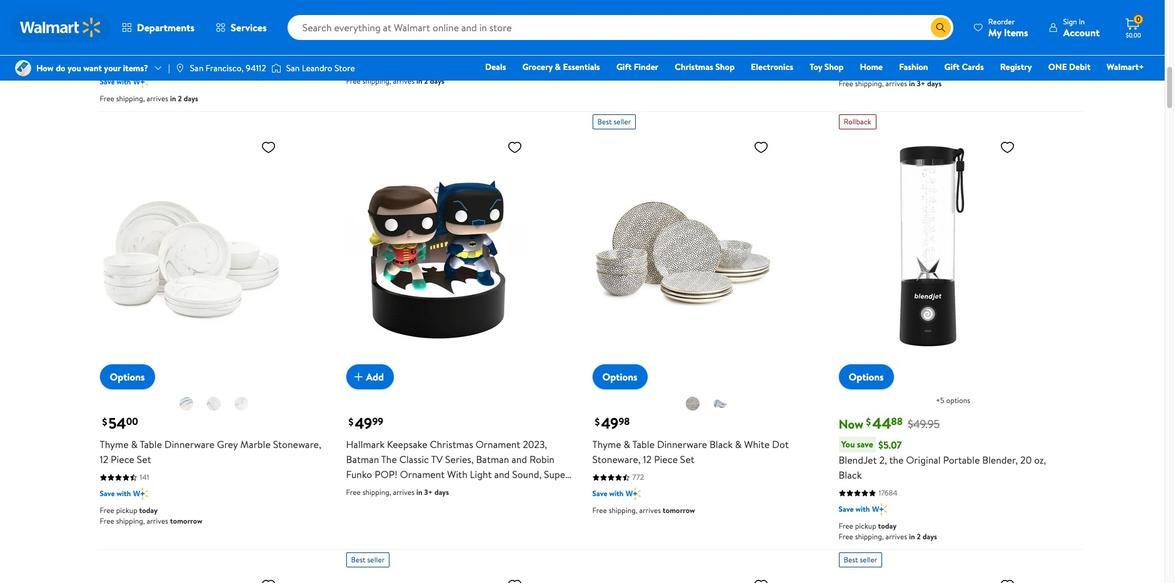 Task type: vqa. For each thing, say whether or not it's contained in the screenshot.
Thyme & Table Dinnerware Grey Marble Stoneware, 12 Piece Set
yes



Task type: describe. For each thing, give the bounding box(es) containing it.
$ for $ 49 99
[[349, 416, 354, 429]]

pickup for free pickup today free shipping, arrives in 2 days
[[855, 521, 877, 532]]

you save $10.20 truff hot sauce variety pack, 6 oz (3 pack)
[[593, 11, 785, 40]]

arrives down "949"
[[640, 61, 661, 72]]

best seller for chia pet planter - willie nelson ceramic decorative indoor flower pots image
[[351, 555, 385, 566]]

sign
[[1064, 16, 1078, 27]]

my
[[989, 25, 1002, 39]]

shipping, down the pop!
[[363, 487, 391, 498]]

today for in 2 days
[[879, 521, 897, 532]]

kit,
[[234, 26, 249, 40]]

54
[[108, 413, 126, 434]]

2 horizontal spatial 3+
[[917, 78, 926, 89]]

head
[[282, 41, 305, 55]]

gift for gift finder
[[617, 61, 632, 73]]

walmart+ link
[[1102, 60, 1150, 74]]

6 inside you save $10.20 truff hot sauce variety pack, 6 oz (3 pack)
[[730, 26, 736, 40]]

tv
[[431, 453, 443, 467]]

sign in to add to favorites list, chia pet planter - willie nelson ceramic decorative indoor flower pots image
[[508, 578, 523, 584]]

leandro
[[302, 62, 332, 74]]

one
[[1049, 61, 1068, 73]]

days right the lbs.
[[435, 487, 449, 498]]

stoneware, inside thyme & table dinnerware black & white dot stoneware, 12 piece set
[[593, 453, 641, 467]]

dinnerware for 49
[[657, 438, 708, 452]]

hallmark
[[346, 438, 385, 452]]

basket
[[433, 11, 462, 25]]

0 vertical spatial 2
[[424, 76, 428, 86]]

94112
[[246, 62, 266, 74]]

crease
[[187, 41, 217, 55]]

with for walmart plus icon below 772 at the right bottom of the page
[[609, 489, 624, 499]]

save inside you save $5.07 blendjet 2, the original portable blender, 20 oz, black
[[857, 439, 874, 451]]

brush,
[[299, 26, 326, 40]]

want
[[83, 62, 102, 74]]

options for $49.95
[[849, 370, 884, 384]]

save for walmart plus image
[[100, 489, 115, 499]]

44
[[873, 413, 892, 434]]

& for thyme & table dinnerware grey marble stoneware, 12 piece set
[[131, 438, 138, 452]]

save with for walmart plus icon under the 17684
[[839, 504, 870, 515]]

best for chia pet planter - willie nelson ceramic decorative indoor flower pots image
[[351, 555, 366, 566]]

with for walmart plus image
[[117, 489, 131, 499]]

98
[[619, 415, 630, 429]]

12 for thyme & table dinnerware grey drip stoneware, 12 piece set
[[1052, 11, 1060, 25]]

san francisco, 94112
[[190, 62, 266, 74]]

departments
[[137, 21, 195, 34]]

$ inside now $ 44 88 $49.95
[[866, 416, 871, 429]]

drip
[[980, 11, 999, 25]]

shipping, down items?
[[116, 93, 145, 104]]

toy shop
[[810, 61, 844, 73]]

chia pet planter - willie nelson ceramic decorative indoor flower pots image
[[346, 573, 528, 584]]

pack
[[541, 11, 561, 25]]

dinnerware inside "thyme & table dinnerware grey drip stoneware, 12 piece set"
[[904, 11, 954, 25]]

piece for thyme & table dinnerware grey marble stoneware, 12 piece set
[[111, 453, 134, 467]]

toy shop link
[[804, 60, 850, 74]]

the
[[890, 454, 904, 467]]

blendjet 2, the original portable blender, 20 oz, black image
[[839, 135, 1020, 380]]

save for walmart plus icon under the 17684
[[839, 504, 854, 515]]

sign in to add to favorites list, auto drive universal fit black,white cow faux leather car seat and headrest cover, set of 2 image
[[1000, 578, 1015, 584]]

table inside "thyme & table dinnerware grey drip stoneware, 12 piece set"
[[879, 11, 901, 25]]

2,
[[880, 454, 887, 467]]

& for thyme & table dinnerware grey drip stoneware, 12 piece set
[[870, 11, 877, 25]]

reorder my items
[[989, 16, 1029, 39]]

12 for thyme & table dinnerware grey marble stoneware, 12 piece set
[[100, 453, 108, 467]]

finder
[[634, 61, 659, 73]]

tomorrow inside free pickup today free shipping, arrives tomorrow
[[170, 516, 202, 527]]

0 vertical spatial gift
[[487, 26, 502, 40]]

& for grocery & essentials
[[555, 61, 561, 73]]

hair,
[[144, 26, 164, 40]]

0 horizontal spatial 2
[[178, 93, 182, 104]]

1 horizontal spatial christmas
[[675, 61, 714, 73]]

days down "san francisco, 94112"
[[184, 93, 198, 104]]

49 for $ 49 99
[[355, 413, 372, 434]]

in down 'wedding'
[[417, 76, 423, 86]]

search icon image
[[936, 23, 946, 33]]

0 $0.00
[[1126, 14, 1142, 39]]

|
[[168, 62, 170, 74]]

thyme & table dinnerware black & white dot stoneware, 12 piece set
[[593, 438, 789, 467]]

sign in to add to favorites list, onn. wireless portable bluetooth boombox with digital fm radio image
[[754, 578, 769, 584]]

4
[[346, 26, 352, 40]]

save for walmart plus icon underneath items?
[[100, 76, 115, 87]]

hair
[[114, 41, 132, 55]]

Search search field
[[287, 15, 954, 40]]

arrives down gift,
[[393, 76, 415, 86]]

2 inside free pickup today free shipping, arrives in 2 days
[[917, 532, 921, 542]]

registry
[[1001, 61, 1032, 73]]

with
[[447, 468, 468, 482]]

in right .02
[[417, 487, 423, 498]]

funko
[[346, 468, 372, 482]]

toy
[[810, 61, 823, 73]]

reorder
[[989, 16, 1015, 27]]

of
[[563, 11, 573, 25]]

fashion
[[900, 61, 929, 73]]

occasions
[[505, 41, 549, 55]]

2 vertical spatial and
[[494, 468, 510, 482]]

shop for christmas shop
[[716, 61, 735, 73]]

20
[[1021, 454, 1032, 467]]

+5 options
[[936, 395, 971, 406]]

sign in to add to favorites list, blendjet 2, the original portable blender, 20 oz, black image
[[1000, 140, 1015, 155]]

blendjet
[[839, 454, 877, 467]]

hero
[[346, 483, 368, 497]]

arrives down fashion
[[886, 78, 908, 89]]

141
[[140, 472, 149, 483]]

sign in to add to favorites list, hallmark keepsake christmas ornament 2023, batman the classic tv series, batman and robin funko pop! ornament with light and sound, super hero gifts. .02 lbs. image
[[508, 140, 523, 155]]

$18.02
[[139, 11, 167, 25]]

save with for walmart plus icon below 772 at the right bottom of the page
[[593, 489, 624, 499]]

piece inside thyme & table dinnerware black & white dot stoneware, 12 piece set
[[654, 453, 678, 467]]

options link for 49
[[593, 365, 648, 390]]

thyme & table dinnerware grey marble stoneware, 12 piece set image
[[100, 135, 281, 380]]

0 vertical spatial barbie
[[166, 26, 194, 40]]

account
[[1064, 25, 1100, 39]]

arrives down |
[[147, 93, 168, 104]]

san for san leandro store
[[286, 62, 300, 74]]

shipping, down home
[[855, 78, 884, 89]]

.02
[[396, 483, 409, 497]]

home link
[[855, 60, 889, 74]]

arrives inside free pickup today free shipping, arrives tomorrow
[[147, 516, 168, 527]]

free shipping, arrives tomorrow
[[593, 505, 695, 516]]

gift finder
[[617, 61, 659, 73]]

how do you want your items?
[[36, 62, 148, 74]]

keepsake
[[387, 438, 428, 452]]

 image for san
[[271, 62, 281, 74]]

now
[[839, 416, 864, 433]]

options link for $49.95
[[839, 365, 894, 390]]

cookies
[[470, 11, 505, 25]]

today for tomorrow
[[139, 505, 158, 516]]

in
[[1079, 16, 1085, 27]]

days inside free pickup today free shipping, arrives in 2 days
[[923, 532, 938, 542]]

how
[[36, 62, 54, 74]]

fashion link
[[894, 60, 934, 74]]

sign in account
[[1064, 16, 1100, 39]]

you save $5.07 blendjet 2, the original portable blender, 20 oz, black
[[839, 438, 1047, 482]]

88
[[892, 415, 903, 429]]

san for san francisco, 94112
[[190, 62, 204, 74]]

gift,
[[385, 41, 404, 55]]

blender,
[[983, 454, 1018, 467]]

grocery
[[523, 61, 553, 73]]

set for thyme & table dinnerware grey drip stoneware, 12 piece set
[[865, 26, 880, 40]]

1 horizontal spatial best seller
[[598, 116, 631, 127]]

thyme for 49
[[593, 438, 621, 452]]

days down you save $10.20 truff hot sauce variety pack, 6 oz (3 pack) at the right
[[681, 61, 696, 72]]

pink image
[[234, 397, 249, 412]]

stoneware, for marble
[[273, 438, 321, 452]]

50
[[100, 41, 111, 55]]

walmart plus image down 772 at the right bottom of the page
[[626, 488, 641, 500]]

sign in to add to favorites list, onn. portable bluetooth cd boombox with digital fm radio image
[[261, 578, 276, 584]]

lbs.
[[412, 483, 426, 497]]

$ for $ 49 98
[[595, 416, 600, 429]]

1 horizontal spatial free shipping, arrives in 2 days
[[346, 76, 445, 86]]

san leandro store
[[286, 62, 355, 74]]

0
[[1137, 14, 1141, 25]]

walmart image
[[20, 18, 101, 38]]

0 horizontal spatial 1
[[246, 41, 249, 55]]

shipping, down "949"
[[609, 61, 638, 72]]

deals
[[485, 61, 506, 73]]

1 vertical spatial free shipping, arrives in 2 days
[[100, 93, 198, 104]]

1 horizontal spatial tomorrow
[[663, 505, 695, 516]]

save with for walmart plus image
[[100, 489, 131, 499]]

baskets
[[505, 26, 537, 40]]

and for gift,
[[388, 26, 404, 40]]

1 horizontal spatial seller
[[614, 116, 631, 127]]

pickup for free pickup today free shipping, arrives tomorrow
[[116, 505, 137, 516]]

2 blue image from the left
[[713, 397, 728, 412]]

in right "finder"
[[663, 61, 669, 72]]

grey for drip
[[956, 11, 977, 25]]

with for walmart plus icon underneath items?
[[117, 76, 131, 87]]

onn. portable bluetooth cd boombox with digital fm radio image
[[100, 573, 281, 584]]

$ 49 98
[[595, 413, 630, 434]]

thyme & table dinnerware black & white dot stoneware, 12 piece set image
[[593, 135, 774, 380]]

shipping, inside free pickup today free shipping, arrives in 2 days
[[855, 532, 884, 542]]

black image
[[685, 397, 700, 412]]

walmart plus image down items?
[[133, 76, 148, 88]]

birthday
[[346, 41, 383, 55]]

1 options link from the left
[[100, 365, 155, 390]]



Task type: locate. For each thing, give the bounding box(es) containing it.
0 horizontal spatial and
[[388, 26, 404, 40]]

1 horizontal spatial san
[[286, 62, 300, 74]]

and up sound,
[[512, 453, 527, 467]]

shipping, inside free pickup today free shipping, arrives tomorrow
[[116, 516, 145, 527]]

2 horizontal spatial options
[[849, 370, 884, 384]]

set for thyme & table dinnerware grey marble stoneware, 12 piece set
[[137, 453, 151, 467]]

portable
[[943, 454, 980, 467]]

grey inside thyme & table dinnerware grey marble stoneware, 12 piece set
[[217, 438, 238, 452]]

walmart plus image down the 17684
[[873, 504, 887, 516]]

0 horizontal spatial set
[[137, 453, 151, 467]]

sign in to add to favorites list, thyme & table dinnerware black & white dot stoneware, 12 piece set image
[[754, 140, 769, 155]]

registry link
[[995, 60, 1038, 74]]

2 horizontal spatial you
[[842, 439, 855, 451]]

today inside free pickup today free shipping, arrives in 2 days
[[879, 521, 897, 532]]

2 horizontal spatial piece
[[839, 26, 863, 40]]

black inside thyme & table dinnerware black & white dot stoneware, 12 piece set
[[710, 438, 733, 452]]

clips,
[[220, 41, 243, 55]]

san down head at the top
[[286, 62, 300, 74]]

0 vertical spatial black
[[710, 438, 733, 452]]

$ 49 99
[[349, 413, 383, 434]]

0 vertical spatial 3+
[[671, 61, 679, 72]]

2 $ from the left
[[349, 416, 354, 429]]

12 inside thyme & table dinnerware black & white dot stoneware, 12 piece set
[[643, 453, 652, 467]]

with for walmart plus icon under the 17684
[[856, 504, 870, 515]]

$49.95
[[908, 417, 940, 432]]

dinnerware for 54
[[164, 438, 215, 452]]

save with for walmart plus icon under the 264
[[839, 61, 870, 72]]

table for 49
[[633, 438, 655, 452]]

seller for chia pet planter - willie nelson ceramic decorative indoor flower pots image
[[367, 555, 385, 566]]

(3
[[750, 26, 759, 40]]

1 horizontal spatial stoneware,
[[593, 453, 641, 467]]

0 horizontal spatial gift
[[446, 41, 461, 55]]

shipping, down the 17684
[[855, 532, 884, 542]]

2 san from the left
[[286, 62, 300, 74]]

0 horizontal spatial variety
[[508, 11, 538, 25]]

set inside thyme & table dinnerware grey marble stoneware, 12 piece set
[[137, 453, 151, 467]]

blow
[[257, 26, 278, 40]]

blue image right black icon
[[713, 397, 728, 412]]

$ left 54
[[102, 416, 107, 429]]

2 horizontal spatial best
[[844, 555, 859, 566]]

3 options from the left
[[849, 370, 884, 384]]

save for walmart plus icon under the 264
[[839, 61, 854, 72]]

1 shop from the left
[[716, 61, 735, 73]]

0 horizontal spatial you
[[102, 11, 116, 24]]

0 horizontal spatial san
[[190, 62, 204, 74]]

0 horizontal spatial options
[[110, 370, 145, 384]]

1 horizontal spatial set
[[680, 453, 695, 467]]

days
[[681, 61, 696, 72], [430, 76, 445, 86], [927, 78, 942, 89], [184, 93, 198, 104], [435, 487, 449, 498], [923, 532, 938, 542]]

francisco,
[[206, 62, 244, 74]]

with up free pickup today free shipping, arrives in 2 days
[[856, 504, 870, 515]]

2 up auto drive universal fit black,white cow faux leather car seat and headrest cover, set of 2 image
[[917, 532, 921, 542]]

gift finder link
[[611, 60, 664, 74]]

1 horizontal spatial you
[[595, 11, 609, 24]]

piece inside thyme & table dinnerware grey marble stoneware, 12 piece set
[[111, 453, 134, 467]]

with right toy shop
[[856, 61, 870, 72]]

1 vertical spatial black
[[839, 469, 862, 482]]

cards
[[962, 61, 984, 73]]

variety inside dulcet dessert gift basket -  cookies variety pack of 4 flavors and rugelach- perfect gift baskets for birthday gift, wedding gift & special occasions
[[508, 11, 538, 25]]

00
[[126, 415, 138, 429]]

grey left drip
[[956, 11, 977, 25]]

you up the mermade
[[102, 11, 116, 24]]

& down perfect
[[463, 41, 470, 55]]

gift up rugelach- in the left top of the page
[[414, 11, 431, 25]]

Walmart Site-Wide search field
[[287, 15, 954, 40]]

sound,
[[512, 468, 542, 482]]

1 horizontal spatial options link
[[593, 365, 648, 390]]

variety inside you save $10.20 truff hot sauce variety pack, 6 oz (3 pack)
[[672, 26, 703, 40]]

table up 772 at the right bottom of the page
[[633, 438, 655, 452]]

thyme
[[839, 11, 868, 25], [100, 438, 129, 452], [593, 438, 621, 452]]

variety for cookies
[[508, 11, 538, 25]]

you inside you save $18.02 mermade hair, barbie blowout kit, 1 blow dry brush, 50 hair gems, 6 no crease clips, 1 barbie head scarf
[[102, 11, 116, 24]]

0 horizontal spatial shop
[[716, 61, 735, 73]]

shop for toy shop
[[825, 61, 844, 73]]

2 horizontal spatial stoneware,
[[1001, 11, 1049, 25]]

1 horizontal spatial and
[[494, 468, 510, 482]]

2 vertical spatial stoneware,
[[593, 453, 641, 467]]

services
[[231, 21, 267, 34]]

& left white
[[735, 438, 742, 452]]

and right light
[[494, 468, 510, 482]]

variety
[[508, 11, 538, 25], [672, 26, 703, 40]]

1 horizontal spatial table
[[633, 438, 655, 452]]

best seller
[[598, 116, 631, 127], [351, 555, 385, 566], [844, 555, 878, 566]]

& down 98
[[624, 438, 631, 452]]

shipping, down "birthday"
[[363, 76, 391, 86]]

ornament up light
[[476, 438, 521, 452]]

17684
[[879, 488, 898, 499]]

original
[[906, 454, 941, 467]]

piece for thyme & table dinnerware grey drip stoneware, 12 piece set
[[839, 26, 863, 40]]

3+ right "finder"
[[671, 61, 679, 72]]

dry
[[280, 26, 296, 40]]

1 49 from the left
[[355, 413, 372, 434]]

free shipping, arrives in 2 days down gift,
[[346, 76, 445, 86]]

1 horizontal spatial best
[[598, 116, 612, 127]]

0 horizontal spatial best
[[351, 555, 366, 566]]

save with
[[839, 61, 870, 72], [100, 76, 131, 87], [100, 489, 131, 499], [593, 489, 624, 499], [839, 504, 870, 515]]

barbie
[[166, 26, 194, 40], [251, 41, 279, 55]]

$ for $ 54 00
[[102, 416, 107, 429]]

1 horizontal spatial grey
[[956, 11, 977, 25]]

you for truff hot sauce variety pack, 6 oz (3 pack)
[[595, 11, 609, 24]]

the
[[381, 453, 397, 467]]

debit
[[1070, 61, 1091, 73]]

0 horizontal spatial stoneware,
[[273, 438, 321, 452]]

0 vertical spatial 1
[[251, 26, 255, 40]]

12 up 772 at the right bottom of the page
[[643, 453, 652, 467]]

set inside "thyme & table dinnerware grey drip stoneware, 12 piece set"
[[865, 26, 880, 40]]

2023,
[[523, 438, 547, 452]]

0 vertical spatial free shipping, arrives in 2 days
[[346, 76, 445, 86]]

thyme for 54
[[100, 438, 129, 452]]

49 for $ 49 98
[[601, 413, 619, 434]]

save up truff
[[611, 11, 627, 24]]

classic
[[399, 453, 429, 467]]

in down no
[[170, 93, 176, 104]]

marble
[[240, 438, 271, 452]]

1 vertical spatial barbie
[[251, 41, 279, 55]]

with
[[856, 61, 870, 72], [117, 76, 131, 87], [117, 489, 131, 499], [609, 489, 624, 499], [856, 504, 870, 515]]

1 horizontal spatial ornament
[[476, 438, 521, 452]]

save inside you save $18.02 mermade hair, barbie blowout kit, 1 blow dry brush, 50 hair gems, 6 no crease clips, 1 barbie head scarf
[[118, 11, 134, 24]]

1 vertical spatial today
[[879, 521, 897, 532]]

1 horizontal spatial free shipping, arrives in 3+ days
[[593, 61, 696, 72]]

best
[[598, 116, 612, 127], [351, 555, 366, 566], [844, 555, 859, 566]]

onn. wireless portable bluetooth boombox with digital fm radio image
[[593, 573, 774, 584]]

grey
[[956, 11, 977, 25], [217, 438, 238, 452]]

0 vertical spatial grey
[[956, 11, 977, 25]]

99
[[372, 415, 383, 429]]

christmas up the series,
[[430, 438, 473, 452]]

arrives down 772 at the right bottom of the page
[[640, 505, 661, 516]]

you inside you save $5.07 blendjet 2, the original portable blender, 20 oz, black
[[842, 439, 855, 451]]

1 san from the left
[[190, 62, 204, 74]]

save up free pickup today free shipping, arrives in 2 days
[[839, 504, 854, 515]]

12 down $ 54 00
[[100, 453, 108, 467]]

1 horizontal spatial 3+
[[671, 61, 679, 72]]

0 horizontal spatial options link
[[100, 365, 155, 390]]

1 horizontal spatial shop
[[825, 61, 844, 73]]

thyme & table dinnerware grey marble stoneware, 12 piece set
[[100, 438, 321, 467]]

3 $ from the left
[[595, 416, 600, 429]]

options for 49
[[603, 370, 638, 384]]

free pickup today free shipping, arrives tomorrow
[[100, 505, 202, 527]]

days up auto drive universal fit black,white cow faux leather car seat and headrest cover, set of 2 image
[[923, 532, 938, 542]]

in up auto drive universal fit black,white cow faux leather car seat and headrest cover, set of 2 image
[[909, 532, 915, 542]]

shop right toy
[[825, 61, 844, 73]]

variety for sauce
[[672, 26, 703, 40]]

0 horizontal spatial seller
[[367, 555, 385, 566]]

2 horizontal spatial gift
[[945, 61, 960, 73]]

1 horizontal spatial 6
[[730, 26, 736, 40]]

gift left "finder"
[[617, 61, 632, 73]]

 image right 94112
[[271, 62, 281, 74]]

grey for marble
[[217, 438, 238, 452]]

you
[[68, 62, 81, 74]]

1 vertical spatial and
[[512, 453, 527, 467]]

0 horizontal spatial best seller
[[351, 555, 385, 566]]

mermade
[[100, 26, 141, 40]]

1 vertical spatial pickup
[[855, 521, 877, 532]]

pickup inside free pickup today free shipping, arrives tomorrow
[[116, 505, 137, 516]]

hallmark keepsake christmas ornament 2023, batman the classic tv series, batman and robin funko pop! ornament with light and sound, super hero gifts. .02 lbs.
[[346, 438, 569, 497]]

no
[[172, 41, 185, 55]]

2 horizontal spatial set
[[865, 26, 880, 40]]

in inside free pickup today free shipping, arrives in 2 days
[[909, 532, 915, 542]]

best for auto drive universal fit black,white cow faux leather car seat and headrest cover, set of 2 image
[[844, 555, 859, 566]]

$ inside $ 54 00
[[102, 416, 107, 429]]

arrives down the pop!
[[393, 487, 415, 498]]

1 horizontal spatial batman
[[476, 453, 509, 467]]

 image
[[175, 63, 185, 73]]

options up 98
[[603, 370, 638, 384]]

super
[[544, 468, 569, 482]]

options up 00 on the bottom left of the page
[[110, 370, 145, 384]]

1 options from the left
[[110, 370, 145, 384]]

with for walmart plus icon under the 264
[[856, 61, 870, 72]]

dulcet dessert gift basket -  cookies variety pack of 4 flavors and rugelach- perfect gift baskets for birthday gift, wedding gift & special occasions
[[346, 11, 573, 55]]

black inside you save $5.07 blendjet 2, the original portable blender, 20 oz, black
[[839, 469, 862, 482]]

dinnerware down black icon
[[657, 438, 708, 452]]

1 horizontal spatial  image
[[271, 62, 281, 74]]

dinnerware down gray icon
[[164, 438, 215, 452]]

12 left sign
[[1052, 11, 1060, 25]]

oz
[[738, 26, 748, 40]]

2 shop from the left
[[825, 61, 844, 73]]

save inside you save $10.20 truff hot sauce variety pack, 6 oz (3 pack)
[[611, 11, 627, 24]]

thyme inside "thyme & table dinnerware grey drip stoneware, 12 piece set"
[[839, 11, 868, 25]]

1 horizontal spatial variety
[[672, 26, 703, 40]]

$ inside $ 49 98
[[595, 416, 600, 429]]

shop down pack,
[[716, 61, 735, 73]]

blue image left gray icon
[[179, 397, 194, 412]]

1 horizontal spatial options
[[603, 370, 638, 384]]

your
[[104, 62, 121, 74]]

3+ right .02
[[424, 487, 433, 498]]

christmas shop link
[[669, 60, 741, 74]]

1 vertical spatial gift
[[446, 41, 461, 55]]

walmart plus image
[[873, 61, 887, 73], [133, 76, 148, 88], [626, 488, 641, 500], [873, 504, 887, 516]]

piece up home
[[839, 26, 863, 40]]

options up the 44
[[849, 370, 884, 384]]

christmas inside hallmark keepsake christmas ornament 2023, batman the classic tv series, batman and robin funko pop! ornament with light and sound, super hero gifts. .02 lbs.
[[430, 438, 473, 452]]

49
[[355, 413, 372, 434], [601, 413, 619, 434]]

ornament
[[476, 438, 521, 452], [400, 468, 445, 482]]

you inside you save $10.20 truff hot sauce variety pack, 6 oz (3 pack)
[[595, 11, 609, 24]]

0 horizontal spatial piece
[[111, 453, 134, 467]]

save for $18.02
[[118, 11, 134, 24]]

1 $ from the left
[[102, 416, 107, 429]]

264
[[879, 45, 892, 56]]

0 horizontal spatial christmas
[[430, 438, 473, 452]]

1 right clips,
[[246, 41, 249, 55]]

2 horizontal spatial dinnerware
[[904, 11, 954, 25]]

dulcet
[[346, 11, 375, 25]]

0 vertical spatial ornament
[[476, 438, 521, 452]]

12 inside thyme & table dinnerware grey marble stoneware, 12 piece set
[[100, 453, 108, 467]]

piece
[[839, 26, 863, 40], [111, 453, 134, 467], [654, 453, 678, 467]]

black left white
[[710, 438, 733, 452]]

days down the fashion link
[[927, 78, 942, 89]]

save up the blendjet
[[857, 439, 874, 451]]

1 right kit,
[[251, 26, 255, 40]]

1 vertical spatial 1
[[246, 41, 249, 55]]

gift inside dulcet dessert gift basket -  cookies variety pack of 4 flavors and rugelach- perfect gift baskets for birthday gift, wedding gift & special occasions
[[414, 11, 431, 25]]

2 options from the left
[[603, 370, 638, 384]]

 image for how
[[15, 60, 31, 76]]

free shipping, arrives in 2 days down items?
[[100, 93, 198, 104]]

items
[[1004, 25, 1029, 39]]

3 options link from the left
[[839, 365, 894, 390]]

thyme up home
[[839, 11, 868, 25]]

shipping, down 772 at the right bottom of the page
[[609, 505, 638, 516]]

gift cards
[[945, 61, 984, 73]]

grey inside "thyme & table dinnerware grey drip stoneware, 12 piece set"
[[956, 11, 977, 25]]

table inside thyme & table dinnerware grey marble stoneware, 12 piece set
[[140, 438, 162, 452]]

$ up hallmark
[[349, 416, 354, 429]]

$10.20
[[632, 11, 660, 25]]

you for mermade hair, barbie blowout kit, 1 blow dry brush, 50 hair gems, 6 no crease clips, 1 barbie head scarf
[[102, 11, 116, 24]]

1 horizontal spatial black
[[839, 469, 862, 482]]

piece inside "thyme & table dinnerware grey drip stoneware, 12 piece set"
[[839, 26, 863, 40]]

essentials
[[563, 61, 600, 73]]

2 horizontal spatial options link
[[839, 365, 894, 390]]

1 horizontal spatial gift
[[617, 61, 632, 73]]

6 inside you save $18.02 mermade hair, barbie blowout kit, 1 blow dry brush, 50 hair gems, 6 no crease clips, 1 barbie head scarf
[[164, 41, 169, 55]]

& down 00 on the bottom left of the page
[[131, 438, 138, 452]]

stoneware, for drip
[[1001, 11, 1049, 25]]

seller for auto drive universal fit black,white cow faux leather car seat and headrest cover, set of 2 image
[[860, 555, 878, 566]]

stoneware, up 772 at the right bottom of the page
[[593, 453, 641, 467]]

gray image
[[206, 397, 221, 412]]

arrives inside free pickup today free shipping, arrives in 2 days
[[886, 532, 908, 542]]

variety up baskets
[[508, 11, 538, 25]]

0 vertical spatial 6
[[730, 26, 736, 40]]

1 horizontal spatial today
[[879, 521, 897, 532]]

do
[[56, 62, 65, 74]]

arrives
[[640, 61, 661, 72], [393, 76, 415, 86], [886, 78, 908, 89], [147, 93, 168, 104], [393, 487, 415, 498], [640, 505, 661, 516], [147, 516, 168, 527], [886, 532, 908, 542]]

save with for walmart plus icon underneath items?
[[100, 76, 131, 87]]

black down the blendjet
[[839, 469, 862, 482]]

0 horizontal spatial black
[[710, 438, 733, 452]]

& inside "thyme & table dinnerware grey drip stoneware, 12 piece set"
[[870, 11, 877, 25]]

2 down 'wedding'
[[424, 76, 428, 86]]

12 inside "thyme & table dinnerware grey drip stoneware, 12 piece set"
[[1052, 11, 1060, 25]]

0 horizontal spatial ornament
[[400, 468, 445, 482]]

& up home
[[870, 11, 877, 25]]

1 horizontal spatial gift
[[487, 26, 502, 40]]

$ inside $ 49 99
[[349, 416, 354, 429]]

$ left 98
[[595, 416, 600, 429]]

gifts.
[[371, 483, 394, 497]]

0 horizontal spatial grey
[[217, 438, 238, 452]]

shipping, down walmart plus image
[[116, 516, 145, 527]]

set down black icon
[[680, 453, 695, 467]]

add to cart image
[[351, 370, 366, 385]]

2 horizontal spatial table
[[879, 11, 901, 25]]

2 down no
[[178, 93, 182, 104]]

2 vertical spatial free shipping, arrives in 3+ days
[[346, 487, 449, 498]]

robin
[[530, 453, 555, 467]]

auto drive universal fit black,white cow faux leather car seat and headrest cover, set of 2 image
[[839, 573, 1020, 584]]

& inside thyme & table dinnerware grey marble stoneware, 12 piece set
[[131, 438, 138, 452]]

free pickup today free shipping, arrives in 2 days
[[839, 521, 938, 542]]

2 batman from the left
[[476, 453, 509, 467]]

and inside dulcet dessert gift basket -  cookies variety pack of 4 flavors and rugelach- perfect gift baskets for birthday gift, wedding gift & special occasions
[[388, 26, 404, 40]]

flavors
[[355, 26, 386, 40]]

options
[[947, 395, 971, 406]]

0 vertical spatial variety
[[508, 11, 538, 25]]

save left home link
[[839, 61, 854, 72]]

and for and
[[512, 453, 527, 467]]

gift
[[487, 26, 502, 40], [446, 41, 461, 55]]

0 vertical spatial today
[[139, 505, 158, 516]]

dinnerware inside thyme & table dinnerware black & white dot stoneware, 12 piece set
[[657, 438, 708, 452]]

set inside thyme & table dinnerware black & white dot stoneware, 12 piece set
[[680, 453, 695, 467]]

3+
[[671, 61, 679, 72], [917, 78, 926, 89], [424, 487, 433, 498]]

save up the mermade
[[118, 11, 134, 24]]

0 horizontal spatial 49
[[355, 413, 372, 434]]

2 horizontal spatial best seller
[[844, 555, 878, 566]]

dinnerware inside thyme & table dinnerware grey marble stoneware, 12 piece set
[[164, 438, 215, 452]]

best seller for auto drive universal fit black,white cow faux leather car seat and headrest cover, set of 2 image
[[844, 555, 878, 566]]

pickup inside free pickup today free shipping, arrives in 2 days
[[855, 521, 877, 532]]

white
[[744, 438, 770, 452]]

2 vertical spatial 3+
[[424, 487, 433, 498]]

table for 54
[[140, 438, 162, 452]]

& right grocery
[[555, 61, 561, 73]]

 image
[[15, 60, 31, 76], [271, 62, 281, 74]]

oz,
[[1035, 454, 1047, 467]]

scarf
[[100, 56, 122, 70]]

christmas down pack,
[[675, 61, 714, 73]]

barbie up no
[[166, 26, 194, 40]]

and
[[388, 26, 404, 40], [512, 453, 527, 467], [494, 468, 510, 482]]

1 horizontal spatial piece
[[654, 453, 678, 467]]

6 left no
[[164, 41, 169, 55]]

1 horizontal spatial barbie
[[251, 41, 279, 55]]

gift down "cookies"
[[487, 26, 502, 40]]

blue image
[[179, 397, 194, 412], [713, 397, 728, 412]]

sign in to add to favorites list, thyme & table dinnerware grey marble stoneware, 12 piece set image
[[261, 140, 276, 155]]

1 horizontal spatial 2
[[424, 76, 428, 86]]

& for thyme & table dinnerware black & white dot stoneware, 12 piece set
[[624, 438, 631, 452]]

0 horizontal spatial free shipping, arrives in 3+ days
[[346, 487, 449, 498]]

one debit link
[[1043, 60, 1097, 74]]

0 horizontal spatial gift
[[414, 11, 431, 25]]

special
[[472, 41, 503, 55]]

for
[[539, 26, 552, 40]]

shop
[[716, 61, 735, 73], [825, 61, 844, 73]]

today inside free pickup today free shipping, arrives tomorrow
[[139, 505, 158, 516]]

-
[[464, 11, 468, 25]]

0 horizontal spatial thyme
[[100, 438, 129, 452]]

add
[[366, 370, 384, 384]]

thyme inside thyme & table dinnerware black & white dot stoneware, 12 piece set
[[593, 438, 621, 452]]

free shipping, arrives in 3+ days down home
[[839, 78, 942, 89]]

batman up light
[[476, 453, 509, 467]]

deals link
[[480, 60, 512, 74]]

0 horizontal spatial save
[[118, 11, 134, 24]]

1 horizontal spatial 1
[[251, 26, 255, 40]]

variety left pack,
[[672, 26, 703, 40]]

gift left cards at the top
[[945, 61, 960, 73]]

1 batman from the left
[[346, 453, 379, 467]]

1 vertical spatial free shipping, arrives in 3+ days
[[839, 78, 942, 89]]

0 vertical spatial stoneware,
[[1001, 11, 1049, 25]]

1 horizontal spatial 12
[[643, 453, 652, 467]]

1 blue image from the left
[[179, 397, 194, 412]]

$ 54 00
[[102, 413, 138, 434]]

gift for gift cards
[[945, 61, 960, 73]]

pack,
[[705, 26, 728, 40]]

days down 'wedding'
[[430, 76, 445, 86]]

thyme inside thyme & table dinnerware grey marble stoneware, 12 piece set
[[100, 438, 129, 452]]

stoneware,
[[1001, 11, 1049, 25], [273, 438, 321, 452], [593, 453, 641, 467]]

2 horizontal spatial seller
[[860, 555, 878, 566]]

0 horizontal spatial 3+
[[424, 487, 433, 498]]

dinnerware up the fashion link
[[904, 11, 954, 25]]

stoneware, right marble
[[273, 438, 321, 452]]

you up truff
[[595, 11, 609, 24]]

store
[[335, 62, 355, 74]]

tomorrow up onn. portable bluetooth cd boombox with digital fm radio image
[[170, 516, 202, 527]]

2 horizontal spatial thyme
[[839, 11, 868, 25]]

stoneware, inside "thyme & table dinnerware grey drip stoneware, 12 piece set"
[[1001, 11, 1049, 25]]

free shipping, arrives in 3+ days down "949"
[[593, 61, 696, 72]]

1 vertical spatial grey
[[217, 438, 238, 452]]

table inside thyme & table dinnerware black & white dot stoneware, 12 piece set
[[633, 438, 655, 452]]

0 horizontal spatial 6
[[164, 41, 169, 55]]

walmart plus image
[[133, 488, 148, 500]]

options
[[110, 370, 145, 384], [603, 370, 638, 384], [849, 370, 884, 384]]

grocery & essentials link
[[517, 60, 606, 74]]

gift down perfect
[[446, 41, 461, 55]]

today down walmart plus image
[[139, 505, 158, 516]]

2 horizontal spatial free shipping, arrives in 3+ days
[[839, 78, 942, 89]]

in down fashion
[[909, 78, 915, 89]]

stoneware, inside thyme & table dinnerware grey marble stoneware, 12 piece set
[[273, 438, 321, 452]]

home
[[860, 61, 883, 73]]

free shipping, arrives in 3+ days down the pop!
[[346, 487, 449, 498]]

hallmark keepsake christmas ornament 2023, batman the classic tv series, batman and robin funko pop! ornament with light and sound, super hero gifts. .02 lbs. image
[[346, 135, 528, 380]]

4 $ from the left
[[866, 416, 871, 429]]

& inside dulcet dessert gift basket -  cookies variety pack of 4 flavors and rugelach- perfect gift baskets for birthday gift, wedding gift & special occasions
[[463, 41, 470, 55]]

with up free shipping, arrives tomorrow
[[609, 489, 624, 499]]

save for $10.20
[[611, 11, 627, 24]]

walmart plus image down the 264
[[873, 61, 887, 73]]

blowout
[[196, 26, 232, 40]]

2 49 from the left
[[601, 413, 619, 434]]

0 vertical spatial and
[[388, 26, 404, 40]]

save left walmart plus image
[[100, 489, 115, 499]]

tomorrow down thyme & table dinnerware black & white dot stoneware, 12 piece set
[[663, 505, 695, 516]]

2 options link from the left
[[593, 365, 648, 390]]

save for walmart plus icon below 772 at the right bottom of the page
[[593, 489, 608, 499]]

0 vertical spatial christmas
[[675, 61, 714, 73]]



